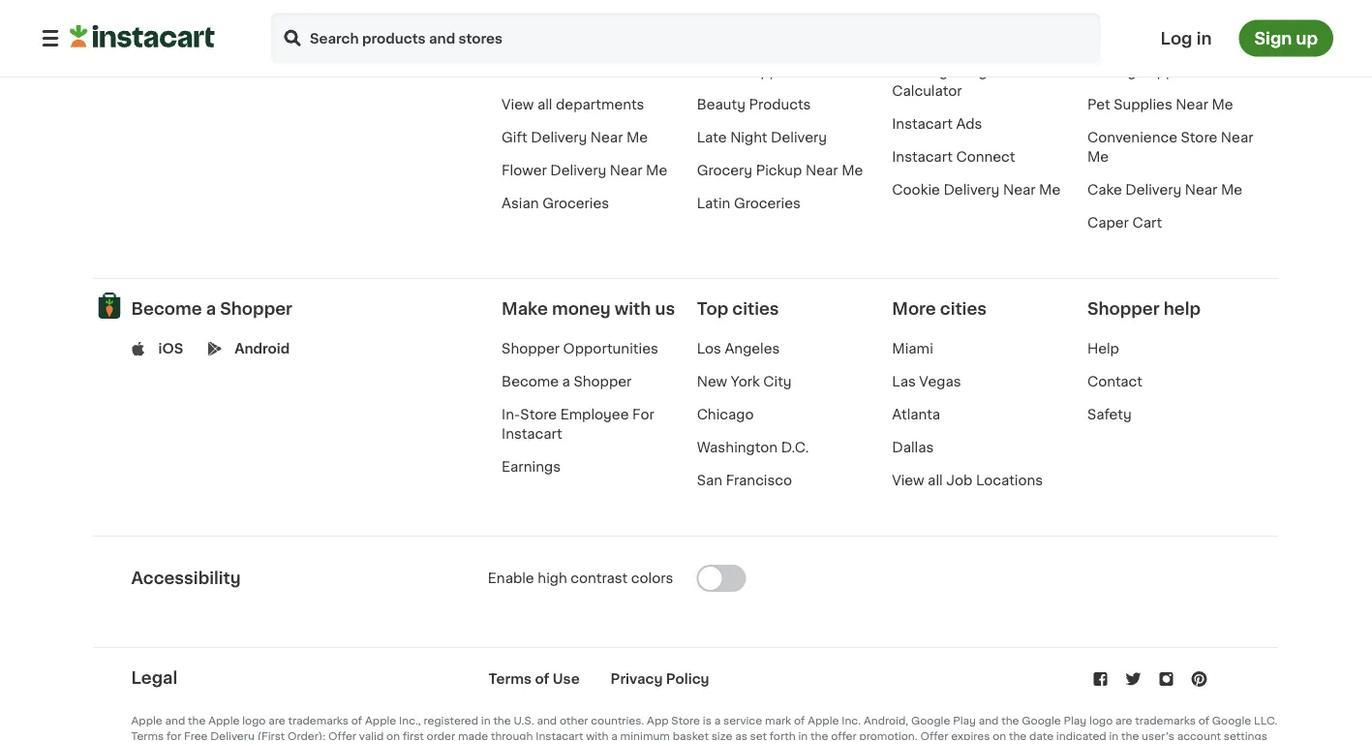 Task type: locate. For each thing, give the bounding box(es) containing it.
play up indicated
[[1064, 715, 1087, 726]]

cities up angeles
[[733, 301, 780, 317]]

store down pet supplies near me
[[1182, 131, 1218, 144]]

0 horizontal spatial groceries
[[543, 196, 610, 210]]

shop by location
[[1088, 32, 1208, 45]]

supplies up convenience
[[1114, 98, 1173, 111]]

beauty for beauty products
[[697, 98, 746, 111]]

promotion.
[[860, 731, 918, 741]]

2 horizontal spatial google
[[1213, 715, 1252, 726]]

enable
[[488, 571, 535, 585]]

late night delivery link
[[697, 131, 827, 144]]

supplies
[[744, 65, 802, 78], [1140, 65, 1199, 78], [1114, 98, 1173, 111]]

trademarks up order):
[[288, 715, 349, 726]]

store
[[1182, 131, 1218, 144], [521, 408, 557, 421], [672, 715, 701, 726]]

1 groceries from the left
[[543, 196, 610, 210]]

0 horizontal spatial and
[[165, 715, 185, 726]]

groceries for latin groceries
[[734, 196, 801, 210]]

near down the departments
[[591, 131, 623, 144]]

me inside convenience store near me
[[1088, 150, 1109, 164]]

by
[[1127, 32, 1145, 45]]

goods
[[548, 65, 594, 78]]

caper
[[1088, 216, 1130, 229]]

google left llc.
[[1213, 715, 1252, 726]]

grocery for grocery pickup near me
[[697, 164, 753, 177]]

1 horizontal spatial become
[[502, 375, 559, 388]]

near inside convenience store near me
[[1222, 131, 1254, 144]]

washington d.c. link
[[697, 441, 809, 454]]

are up '(first'
[[269, 715, 286, 726]]

for
[[633, 408, 655, 421]]

0 horizontal spatial cities
[[733, 301, 780, 317]]

0 horizontal spatial trademarks
[[288, 715, 349, 726]]

as
[[736, 731, 748, 741]]

delivery down connect on the right top of the page
[[944, 183, 1000, 196]]

ios link
[[158, 339, 183, 358]]

0 horizontal spatial become
[[131, 301, 202, 317]]

1 apple from the left
[[131, 715, 163, 726]]

grocery for grocery budget calculator
[[893, 65, 948, 78]]

near down connect on the right top of the page
[[1004, 183, 1036, 196]]

1 horizontal spatial grocery
[[893, 65, 948, 78]]

0 horizontal spatial store
[[521, 408, 557, 421]]

store inside convenience store near me
[[1182, 131, 1218, 144]]

0 vertical spatial all
[[538, 98, 553, 111]]

latin groceries link
[[697, 196, 801, 210]]

on left first
[[387, 731, 400, 741]]

google up date
[[1022, 715, 1062, 726]]

0 vertical spatial view
[[502, 98, 534, 111]]

me for grocery pickup near me
[[842, 164, 864, 177]]

near for flower delivery near me
[[610, 164, 643, 177]]

1 horizontal spatial store
[[672, 715, 701, 726]]

instacart ads link
[[893, 117, 983, 131]]

new york city link
[[697, 375, 792, 388]]

1 vertical spatial terms
[[131, 731, 164, 741]]

grocery inside grocery budget calculator
[[893, 65, 948, 78]]

offer left 'valid'
[[329, 731, 357, 741]]

0 horizontal spatial grocery
[[697, 164, 753, 177]]

delivery up cart
[[1126, 183, 1182, 196]]

0 horizontal spatial on
[[387, 731, 400, 741]]

safety
[[1088, 408, 1132, 421]]

0 horizontal spatial become a shopper
[[131, 301, 293, 317]]

all for job
[[928, 474, 943, 487]]

delivery down gift delivery near me
[[551, 164, 607, 177]]

in-
[[502, 408, 521, 421]]

miami link
[[893, 342, 934, 355]]

0 horizontal spatial offer
[[329, 731, 357, 741]]

0 horizontal spatial all
[[538, 98, 553, 111]]

flower delivery near me
[[502, 164, 668, 177]]

1 on from the left
[[387, 731, 400, 741]]

view up gift
[[502, 98, 534, 111]]

1 horizontal spatial logo
[[1090, 715, 1114, 726]]

all down baked goods link
[[538, 98, 553, 111]]

1 google from the left
[[912, 715, 951, 726]]

2 logo from the left
[[1090, 715, 1114, 726]]

latin
[[697, 196, 731, 210]]

near down beauty supplies near me
[[1177, 98, 1209, 111]]

logo up indicated
[[1090, 715, 1114, 726]]

1 horizontal spatial offer
[[921, 731, 949, 741]]

shopper up help
[[1088, 301, 1160, 317]]

set
[[751, 731, 767, 741]]

near down convenience store near me link
[[1186, 183, 1218, 196]]

0 vertical spatial grocery
[[893, 65, 948, 78]]

0 horizontal spatial with
[[586, 731, 609, 741]]

caper cart
[[1088, 216, 1163, 229]]

1 vertical spatial become a shopper
[[502, 375, 632, 388]]

instacart down 'calculator'
[[893, 117, 953, 131]]

become a shopper down shopper opportunities link
[[502, 375, 632, 388]]

None search field
[[269, 11, 1103, 65]]

1 horizontal spatial groceries
[[734, 196, 801, 210]]

asian
[[502, 196, 539, 210]]

near for cookie delivery near me
[[1004, 183, 1036, 196]]

me for cake delivery near me
[[1222, 183, 1243, 196]]

employee
[[561, 408, 629, 421]]

1 horizontal spatial all
[[928, 474, 943, 487]]

near for grocery pickup near me
[[806, 164, 839, 177]]

become a shopper up android play store logo on the top of page
[[131, 301, 293, 317]]

me for convenience store near me
[[1088, 150, 1109, 164]]

offer left expires
[[921, 731, 949, 741]]

with
[[615, 301, 651, 317], [586, 731, 609, 741]]

0 horizontal spatial play
[[954, 715, 977, 726]]

expires
[[952, 731, 991, 741]]

0 horizontal spatial terms
[[131, 731, 164, 741]]

and up expires
[[979, 715, 999, 726]]

and right u.s.
[[537, 715, 557, 726]]

0 vertical spatial beauty
[[1088, 65, 1137, 78]]

1 horizontal spatial trademarks
[[1136, 715, 1196, 726]]

grocery pickup near me link
[[697, 164, 864, 177]]

view down dallas
[[893, 474, 925, 487]]

products
[[750, 98, 811, 111]]

size
[[712, 731, 733, 741]]

0 horizontal spatial google
[[912, 715, 951, 726]]

1 vertical spatial all
[[928, 474, 943, 487]]

of up 'valid'
[[352, 715, 363, 726]]

0 horizontal spatial beauty
[[697, 98, 746, 111]]

offer
[[831, 731, 857, 741]]

office supplies link
[[697, 65, 802, 78]]

2 and from the left
[[537, 715, 557, 726]]

miami
[[893, 342, 934, 355]]

supplies for office
[[744, 65, 802, 78]]

1 offer from the left
[[329, 731, 357, 741]]

app
[[647, 715, 669, 726]]

trademarks up user's
[[1136, 715, 1196, 726]]

supplies up products
[[744, 65, 802, 78]]

1 horizontal spatial and
[[537, 715, 557, 726]]

1 vertical spatial grocery
[[697, 164, 753, 177]]

location
[[1149, 32, 1208, 45]]

high
[[538, 571, 568, 585]]

user's
[[1142, 731, 1175, 741]]

grocery budget calculator link
[[893, 65, 1002, 98]]

asian groceries
[[502, 196, 610, 210]]

accessibility
[[131, 570, 241, 586]]

dallas link
[[893, 441, 934, 454]]

of right mark
[[795, 715, 806, 726]]

1 vertical spatial become
[[502, 375, 559, 388]]

pantry food link
[[502, 32, 585, 45]]

1 horizontal spatial are
[[1116, 715, 1133, 726]]

groceries down "flower delivery near me" link
[[543, 196, 610, 210]]

near right pickup on the top of the page
[[806, 164, 839, 177]]

near for gift delivery near me
[[591, 131, 623, 144]]

1 cities from the left
[[733, 301, 780, 317]]

top cities
[[697, 301, 780, 317]]

groceries
[[543, 196, 610, 210], [734, 196, 801, 210]]

logo up '(first'
[[242, 715, 266, 726]]

0 horizontal spatial view
[[502, 98, 534, 111]]

baked goods
[[502, 65, 594, 78]]

in right 'log' in the right top of the page
[[1197, 30, 1213, 47]]

1 vertical spatial view
[[893, 474, 925, 487]]

instacart ads
[[893, 117, 983, 131]]

pantry
[[502, 32, 547, 45]]

beauty down shop
[[1088, 65, 1137, 78]]

is
[[703, 715, 712, 726]]

1 horizontal spatial terms
[[489, 672, 532, 686]]

log in
[[1161, 30, 1213, 47]]

play up expires
[[954, 715, 977, 726]]

1 vertical spatial beauty
[[697, 98, 746, 111]]

2 on from the left
[[993, 731, 1007, 741]]

with down countries.
[[586, 731, 609, 741]]

become a shopper
[[131, 301, 293, 317], [502, 375, 632, 388]]

all left the "job" at bottom right
[[928, 474, 943, 487]]

grocery pickup near me
[[697, 164, 864, 177]]

1 vertical spatial with
[[586, 731, 609, 741]]

1 horizontal spatial on
[[993, 731, 1007, 741]]

near down the log in "button"
[[1202, 65, 1235, 78]]

me for flower delivery near me
[[646, 164, 668, 177]]

in up made
[[481, 715, 491, 726]]

2 vertical spatial store
[[672, 715, 701, 726]]

instacart down in-
[[502, 427, 563, 441]]

and up for
[[165, 715, 185, 726]]

cities right more
[[941, 301, 987, 317]]

pinterest image
[[1191, 669, 1210, 689]]

ads
[[957, 117, 983, 131]]

become
[[131, 301, 202, 317], [502, 375, 559, 388]]

1 horizontal spatial view
[[893, 474, 925, 487]]

2 horizontal spatial store
[[1182, 131, 1218, 144]]

are down the twitter image
[[1116, 715, 1133, 726]]

beauty for beauty supplies near me
[[1088, 65, 1137, 78]]

of left the use
[[535, 672, 550, 686]]

google
[[912, 715, 951, 726], [1022, 715, 1062, 726], [1213, 715, 1252, 726]]

in right indicated
[[1110, 731, 1119, 741]]

0 horizontal spatial are
[[269, 715, 286, 726]]

store down become a shopper link
[[521, 408, 557, 421]]

privacy policy link
[[611, 672, 710, 686]]

near
[[1202, 65, 1235, 78], [1177, 98, 1209, 111], [591, 131, 623, 144], [1222, 131, 1254, 144], [610, 164, 643, 177], [806, 164, 839, 177], [1004, 183, 1036, 196], [1186, 183, 1218, 196]]

twitter image
[[1125, 669, 1144, 689]]

0 vertical spatial with
[[615, 301, 651, 317]]

supplies for beauty
[[1140, 65, 1199, 78]]

cake
[[1088, 183, 1123, 196]]

1 vertical spatial store
[[521, 408, 557, 421]]

near down gift delivery near me link
[[610, 164, 643, 177]]

privacy policy
[[611, 672, 710, 686]]

cities for top cities
[[733, 301, 780, 317]]

me for cookie delivery near me
[[1040, 183, 1061, 196]]

groceries down pickup on the top of the page
[[734, 196, 801, 210]]

me for pet supplies near me
[[1213, 98, 1234, 111]]

google right android,
[[912, 715, 951, 726]]

instacart up cookie
[[893, 150, 953, 164]]

1 horizontal spatial google
[[1022, 715, 1062, 726]]

1 horizontal spatial beauty
[[1088, 65, 1137, 78]]

near down pet supplies near me
[[1222, 131, 1254, 144]]

grocery up 'calculator'
[[893, 65, 948, 78]]

android,
[[864, 715, 909, 726]]

near for convenience store near me
[[1222, 131, 1254, 144]]

safety link
[[1088, 408, 1132, 421]]

2 cities from the left
[[941, 301, 987, 317]]

shopper opportunities
[[502, 342, 659, 355]]

date
[[1030, 731, 1054, 741]]

me for beauty supplies near me
[[1238, 65, 1260, 78]]

0 vertical spatial store
[[1182, 131, 1218, 144]]

more cities
[[893, 301, 987, 317]]

view all departments
[[502, 98, 645, 111]]

francisco
[[726, 474, 793, 487]]

on right expires
[[993, 731, 1007, 741]]

store inside in-store employee for instacart
[[521, 408, 557, 421]]

money
[[552, 301, 611, 317]]

2 horizontal spatial and
[[979, 715, 999, 726]]

shop by location link
[[1088, 32, 1208, 45]]

become up in-
[[502, 375, 559, 388]]

ios app store logo image
[[131, 341, 146, 356]]

angeles
[[725, 342, 780, 355]]

gift delivery near me link
[[502, 131, 648, 144]]

registered
[[424, 715, 479, 726]]

1 horizontal spatial play
[[1064, 715, 1087, 726]]

store up basket
[[672, 715, 701, 726]]

become up ios
[[131, 301, 202, 317]]

san francisco link
[[697, 474, 793, 487]]

view for view all job locations
[[893, 474, 925, 487]]

instacart shopper app logo image
[[94, 289, 125, 321]]

with left us
[[615, 301, 651, 317]]

delivery for gift delivery near me
[[531, 131, 587, 144]]

delivery down view all departments
[[531, 131, 587, 144]]

terms left for
[[131, 731, 164, 741]]

supplies up pet supplies near me
[[1140, 65, 1199, 78]]

terms up u.s.
[[489, 672, 532, 686]]

beauty down office
[[697, 98, 746, 111]]

contact
[[1088, 375, 1143, 388]]

atlanta link
[[893, 408, 941, 421]]

2 groceries from the left
[[734, 196, 801, 210]]

office supplies
[[697, 65, 802, 78]]

of
[[535, 672, 550, 686], [352, 715, 363, 726], [795, 715, 806, 726], [1199, 715, 1210, 726]]

terms
[[489, 672, 532, 686], [131, 731, 164, 741]]

1 horizontal spatial cities
[[941, 301, 987, 317]]

grocery up latin
[[697, 164, 753, 177]]

delivery right free
[[211, 731, 255, 741]]

delivery for flower delivery near me
[[551, 164, 607, 177]]

0 horizontal spatial logo
[[242, 715, 266, 726]]

instacart down other
[[536, 731, 584, 741]]



Task type: describe. For each thing, give the bounding box(es) containing it.
night
[[731, 131, 768, 144]]

3 and from the left
[[979, 715, 999, 726]]

pickup
[[756, 164, 803, 177]]

1 horizontal spatial become a shopper
[[502, 375, 632, 388]]

near for pet supplies near me
[[1177, 98, 1209, 111]]

shopper up the android link
[[220, 301, 293, 317]]

office
[[697, 65, 740, 78]]

pantry food
[[502, 32, 585, 45]]

Search field
[[269, 11, 1103, 65]]

with inside apple and the apple logo are trademarks of apple inc., registered in the u.s. and other countries. app store is a service mark of apple inc. android, google play and the google play logo are trademarks of google llc. terms for free delivery (first order): offer valid on first order made through instacart with a minimum basket size as set forth in the offer promotion. offer expires on the date indicated in the user's account setting
[[586, 731, 609, 741]]

instacart connect
[[893, 150, 1016, 164]]

inc.
[[842, 715, 861, 726]]

new york city
[[697, 375, 792, 388]]

late night delivery
[[697, 131, 827, 144]]

legal
[[131, 670, 178, 686]]

store for in-
[[521, 408, 557, 421]]

cookie delivery near me link
[[893, 183, 1061, 196]]

shopper opportunities link
[[502, 342, 659, 355]]

store for convenience
[[1182, 131, 1218, 144]]

view all job locations
[[893, 474, 1044, 487]]

free
[[184, 731, 208, 741]]

instacart inside apple and the apple logo are trademarks of apple inc., registered in the u.s. and other countries. app store is a service mark of apple inc. android, google play and the google play logo are trademarks of google llc. terms for free delivery (first order): offer valid on first order made through instacart with a minimum basket size as set forth in the offer promotion. offer expires on the date indicated in the user's account setting
[[536, 731, 584, 741]]

instacart inside in-store employee for instacart
[[502, 427, 563, 441]]

contrast
[[571, 571, 628, 585]]

enable high contrast colors
[[488, 571, 674, 585]]

1 horizontal spatial with
[[615, 301, 651, 317]]

view for view all departments
[[502, 98, 534, 111]]

delivery up grocery pickup near me link
[[771, 131, 827, 144]]

cookie
[[893, 183, 941, 196]]

beauty supplies near me
[[1088, 65, 1260, 78]]

groceries for asian groceries
[[543, 196, 610, 210]]

beauty supplies near me link
[[1088, 65, 1260, 78]]

a right the is
[[715, 715, 721, 726]]

chicago link
[[697, 408, 754, 421]]

0 vertical spatial become
[[131, 301, 202, 317]]

2 offer from the left
[[921, 731, 949, 741]]

android link
[[235, 339, 290, 358]]

2 trademarks from the left
[[1136, 715, 1196, 726]]

through
[[491, 731, 533, 741]]

york
[[731, 375, 760, 388]]

3 apple from the left
[[365, 715, 397, 726]]

ios
[[158, 342, 183, 355]]

pet supplies near me
[[1088, 98, 1234, 111]]

las vegas link
[[893, 375, 962, 388]]

4 apple from the left
[[808, 715, 840, 726]]

shopper up employee
[[574, 375, 632, 388]]

us
[[655, 301, 675, 317]]

0 vertical spatial become a shopper
[[131, 301, 293, 317]]

1 trademarks from the left
[[288, 715, 349, 726]]

made
[[458, 731, 489, 741]]

other
[[560, 715, 589, 726]]

make
[[502, 301, 548, 317]]

0 vertical spatial terms
[[489, 672, 532, 686]]

shopper down make
[[502, 342, 560, 355]]

asian groceries link
[[502, 196, 610, 210]]

washington d.c.
[[697, 441, 809, 454]]

order
[[427, 731, 455, 741]]

instacart connect link
[[893, 150, 1016, 164]]

minimum
[[621, 731, 670, 741]]

gift delivery near me
[[502, 131, 648, 144]]

locations
[[977, 474, 1044, 487]]

city
[[764, 375, 792, 388]]

cake delivery near me
[[1088, 183, 1243, 196]]

a down shopper opportunities link
[[562, 375, 571, 388]]

service
[[724, 715, 763, 726]]

open main menu image
[[39, 27, 62, 50]]

convenience
[[1088, 131, 1178, 144]]

sign
[[1255, 30, 1293, 47]]

use
[[553, 672, 580, 686]]

terms inside apple and the apple logo are trademarks of apple inc., registered in the u.s. and other countries. app store is a service mark of apple inc. android, google play and the google play logo are trademarks of google llc. terms for free delivery (first order): offer valid on first order made through instacart with a minimum basket size as set forth in the offer promotion. offer expires on the date indicated in the user's account setting
[[131, 731, 164, 741]]

calculator
[[893, 84, 963, 98]]

3 google from the left
[[1213, 715, 1252, 726]]

1 logo from the left
[[242, 715, 266, 726]]

opportunities
[[563, 342, 659, 355]]

instagram image
[[1158, 669, 1177, 689]]

delivery for cake delivery near me
[[1126, 183, 1182, 196]]

las vegas
[[893, 375, 962, 388]]

me for gift delivery near me
[[627, 131, 648, 144]]

supplies for pet
[[1114, 98, 1173, 111]]

account
[[1178, 731, 1222, 741]]

near for cake delivery near me
[[1186, 183, 1218, 196]]

policy
[[666, 672, 710, 686]]

near for beauty supplies near me
[[1202, 65, 1235, 78]]

2 are from the left
[[1116, 715, 1133, 726]]

a down countries.
[[612, 731, 618, 741]]

become a shopper link
[[502, 375, 632, 388]]

connect
[[957, 150, 1016, 164]]

store inside apple and the apple logo are trademarks of apple inc., registered in the u.s. and other countries. app store is a service mark of apple inc. android, google play and the google play logo are trademarks of google llc. terms for free delivery (first order): offer valid on first order made through instacart with a minimum basket size as set forth in the offer promotion. offer expires on the date indicated in the user's account setting
[[672, 715, 701, 726]]

a up android play store logo on the top of page
[[206, 301, 216, 317]]

food
[[550, 32, 585, 45]]

all for departments
[[538, 98, 553, 111]]

help link
[[1088, 342, 1120, 355]]

cake delivery near me link
[[1088, 183, 1243, 196]]

cities for more cities
[[941, 301, 987, 317]]

delivery for cookie delivery near me
[[944, 183, 1000, 196]]

flower delivery near me link
[[502, 164, 668, 177]]

colors
[[632, 571, 674, 585]]

android play store logo image
[[208, 341, 222, 356]]

contact link
[[1088, 375, 1143, 388]]

earnings link
[[502, 460, 561, 474]]

latin groceries
[[697, 196, 801, 210]]

of up account
[[1199, 715, 1210, 726]]

earnings
[[502, 460, 561, 474]]

flower
[[502, 164, 547, 177]]

baked goods link
[[502, 65, 594, 78]]

1 and from the left
[[165, 715, 185, 726]]

2 play from the left
[[1064, 715, 1087, 726]]

2 google from the left
[[1022, 715, 1062, 726]]

cookie delivery near me
[[893, 183, 1061, 196]]

los angeles link
[[697, 342, 780, 355]]

2 apple from the left
[[208, 715, 240, 726]]

terms of use link
[[489, 672, 580, 686]]

in right the forth
[[799, 731, 808, 741]]

job
[[947, 474, 973, 487]]

san
[[697, 474, 723, 487]]

u.s.
[[514, 715, 534, 726]]

dallas
[[893, 441, 934, 454]]

atlanta
[[893, 408, 941, 421]]

llc.
[[1255, 715, 1278, 726]]

instacart home image
[[70, 25, 215, 48]]

help
[[1088, 342, 1120, 355]]

valid
[[359, 731, 384, 741]]

1 play from the left
[[954, 715, 977, 726]]

log
[[1161, 30, 1193, 47]]

1 are from the left
[[269, 715, 286, 726]]

sign up
[[1255, 30, 1319, 47]]

in inside "button"
[[1197, 30, 1213, 47]]

late
[[697, 131, 727, 144]]

facebook image
[[1092, 669, 1111, 689]]

inc.,
[[399, 715, 421, 726]]

pet supplies near me link
[[1088, 98, 1234, 111]]

privacy
[[611, 672, 663, 686]]

delivery inside apple and the apple logo are trademarks of apple inc., registered in the u.s. and other countries. app store is a service mark of apple inc. android, google play and the google play logo are trademarks of google llc. terms for free delivery (first order): offer valid on first order made through instacart with a minimum basket size as set forth in the offer promotion. offer expires on the date indicated in the user's account setting
[[211, 731, 255, 741]]

shop
[[1088, 32, 1123, 45]]



Task type: vqa. For each thing, say whether or not it's contained in the screenshot.
2 inside the Product GROUP
no



